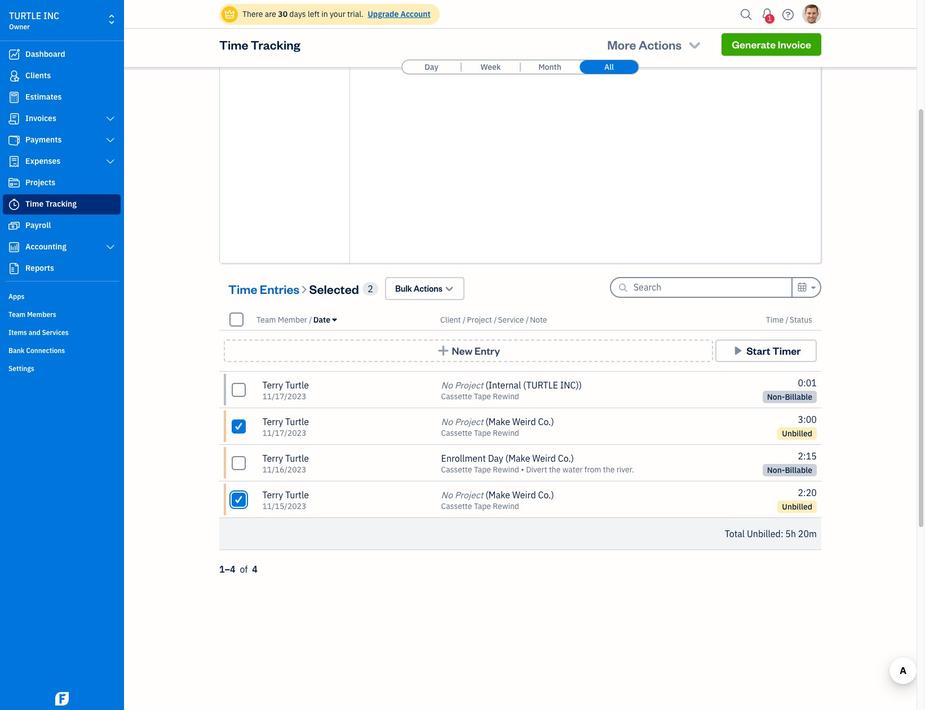 Task type: describe. For each thing, give the bounding box(es) containing it.
1 button
[[758, 3, 776, 25]]

more actions button
[[597, 31, 713, 58]]

team members
[[8, 311, 56, 319]]

team members link
[[3, 306, 121, 323]]

1 the from the left
[[549, 465, 561, 475]]

invoice image
[[7, 113, 21, 125]]

team inside button
[[297, 28, 320, 39]]

2:15 non-billable
[[767, 451, 817, 476]]

clients link
[[3, 66, 121, 86]]

main element
[[0, 0, 152, 711]]

make for 2:20
[[489, 490, 510, 501]]

1 horizontal spatial tracking
[[251, 37, 300, 52]]

timer image
[[7, 199, 21, 210]]

total unbilled : 5h 20m
[[725, 529, 817, 540]]

non- for 0:01
[[767, 392, 785, 403]]

4 / from the left
[[526, 315, 529, 325]]

billable for 0:01
[[785, 392, 812, 403]]

plus image
[[437, 346, 450, 357]]

3:00 unbilled
[[782, 414, 817, 439]]

turtle for 2:15
[[285, 453, 309, 465]]

actions for bulk actions
[[414, 284, 442, 294]]

invite
[[251, 28, 275, 39]]

your
[[277, 28, 295, 39]]

1–4 of 4
[[219, 564, 258, 576]]

terry for 2:20
[[262, 490, 283, 501]]

( for 3:00
[[485, 417, 489, 428]]

bank connections
[[8, 347, 65, 355]]

1–4
[[219, 564, 235, 576]]

trial.
[[347, 9, 364, 19]]

water
[[562, 465, 583, 475]]

status
[[790, 315, 812, 325]]

11/17/2023 for internal
[[262, 392, 306, 402]]

apps
[[8, 293, 24, 301]]

rewind for 2:20
[[493, 502, 519, 512]]

bank
[[8, 347, 25, 355]]

clients
[[25, 70, 51, 81]]

2:15
[[798, 451, 817, 462]]

services
[[42, 329, 69, 337]]

play image
[[732, 346, 744, 357]]

turtle
[[9, 10, 41, 21]]

co. for 2:20
[[538, 490, 551, 501]]

weird for 2:20
[[512, 490, 536, 501]]

week
[[481, 62, 501, 72]]

divert
[[526, 465, 547, 475]]

invoice
[[778, 38, 811, 51]]

2:20 unbilled
[[782, 488, 817, 512]]

status link
[[790, 315, 812, 325]]

upgrade
[[368, 9, 399, 19]]

team member /
[[257, 315, 312, 325]]

owner
[[9, 23, 30, 31]]

cassette for 0:01
[[441, 392, 472, 402]]

inc)
[[560, 380, 579, 391]]

items
[[8, 329, 27, 337]]

project for 3:00
[[455, 417, 483, 428]]

( for 0:01
[[485, 380, 489, 391]]

new entry button
[[224, 340, 713, 362]]

0 horizontal spatial day
[[425, 62, 438, 72]]

client
[[440, 315, 461, 325]]

time inside button
[[228, 281, 257, 297]]

chevrondown image
[[687, 37, 703, 52]]

(turtle
[[523, 380, 558, 391]]

chart image
[[7, 242, 21, 253]]

payment image
[[7, 135, 21, 146]]

apps link
[[3, 288, 121, 305]]

0:01 non-billable
[[767, 378, 817, 403]]

left
[[308, 9, 320, 19]]

( for 2:15
[[505, 453, 508, 465]]

items and services link
[[3, 324, 121, 341]]

service
[[498, 315, 524, 325]]

estimates
[[25, 92, 62, 102]]

chevrondown image
[[444, 283, 454, 295]]

turtle for 3:00
[[285, 417, 309, 428]]

bulk
[[395, 284, 412, 294]]

there
[[242, 9, 263, 19]]

turtle for 2:20
[[285, 490, 309, 501]]

river.
[[617, 465, 634, 475]]

account
[[401, 9, 431, 19]]

day link
[[402, 60, 461, 74]]

no project ( make weird co. ) cassette tape rewind for 2:20
[[441, 490, 554, 512]]

of
[[240, 564, 248, 576]]

turtle inc owner
[[9, 10, 59, 31]]

estimates link
[[3, 87, 121, 108]]

tracking inside 'main' element
[[45, 199, 77, 209]]

members
[[27, 311, 56, 319]]

invoices link
[[3, 109, 121, 129]]

accounting link
[[3, 237, 121, 258]]

tape for 2:20
[[474, 502, 491, 512]]

terry turtle 11/17/2023 for make weird co.
[[262, 417, 309, 439]]

11/17/2023 for make
[[262, 428, 306, 439]]

tape for 3:00
[[474, 428, 491, 439]]

bulk actions
[[395, 284, 442, 294]]

rewind for 2:15
[[493, 465, 519, 475]]

make for 2:15
[[508, 453, 530, 465]]

enrollment day ( make weird co. ) cassette tape rewind • divert the water from the river.
[[441, 453, 634, 475]]

time tracking inside 'time tracking' link
[[25, 199, 77, 209]]

terry for 2:15
[[262, 453, 283, 465]]

terry for 0:01
[[262, 380, 283, 391]]

co. for 2:15
[[558, 453, 571, 465]]

billable for 2:15
[[785, 466, 812, 476]]

( for 2:20
[[485, 490, 489, 501]]

time inside 'main' element
[[25, 199, 44, 209]]

reports
[[25, 263, 54, 273]]

invite your team
[[251, 28, 320, 39]]

time down the crown icon
[[219, 37, 248, 52]]

invoices
[[25, 113, 56, 123]]

•
[[521, 465, 524, 475]]

crown image
[[224, 8, 236, 20]]

:
[[781, 529, 783, 540]]

Search text field
[[634, 278, 791, 297]]

check image for 3:00
[[234, 421, 244, 432]]

11/15/2023
[[262, 502, 306, 512]]

payroll link
[[3, 216, 121, 236]]

entry
[[474, 344, 500, 357]]

settings link
[[3, 360, 121, 377]]



Task type: vqa. For each thing, say whether or not it's contained in the screenshot.
THE TERRY within the terry turtle 11/16/2023
yes



Task type: locate. For each thing, give the bounding box(es) containing it.
0 vertical spatial unbilled
[[782, 429, 812, 439]]

time entries
[[228, 281, 300, 297]]

turtle inside terry turtle 11/16/2023
[[285, 453, 309, 465]]

1 vertical spatial chevron large down image
[[105, 136, 116, 145]]

1 vertical spatial day
[[488, 453, 503, 465]]

0 vertical spatial actions
[[639, 37, 682, 52]]

1 horizontal spatial day
[[488, 453, 503, 465]]

more
[[607, 37, 636, 52]]

1 vertical spatial no project ( make weird co. ) cassette tape rewind
[[441, 490, 554, 512]]

make up •
[[508, 453, 530, 465]]

weird for 3:00
[[512, 417, 536, 428]]

/ left service
[[494, 315, 497, 325]]

0 horizontal spatial the
[[549, 465, 561, 475]]

3 cassette from the top
[[441, 465, 472, 475]]

0 horizontal spatial team
[[8, 311, 26, 319]]

actions left chevrondown icon at the top of page
[[639, 37, 682, 52]]

) for 3:00
[[551, 417, 554, 428]]

freshbooks image
[[53, 693, 71, 706]]

co. for 3:00
[[538, 417, 551, 428]]

0 vertical spatial terry turtle 11/17/2023
[[262, 380, 309, 402]]

2 unbilled from the top
[[782, 502, 812, 512]]

1 rewind from the top
[[493, 392, 519, 402]]

tracking
[[251, 37, 300, 52], [45, 199, 77, 209]]

terry turtle 11/17/2023 for internal (turtle inc)
[[262, 380, 309, 402]]

co.
[[538, 417, 551, 428], [558, 453, 571, 465], [538, 490, 551, 501]]

5 / from the left
[[786, 315, 789, 325]]

reports link
[[3, 259, 121, 279]]

project for 2:20
[[455, 490, 483, 501]]

0:01
[[798, 378, 817, 389]]

billable down 2:15
[[785, 466, 812, 476]]

2 11/17/2023 from the top
[[262, 428, 306, 439]]

) for 2:20
[[551, 490, 554, 501]]

non- for 2:15
[[767, 466, 785, 476]]

0 horizontal spatial time tracking
[[25, 199, 77, 209]]

no down plus icon
[[441, 380, 453, 391]]

0 vertical spatial co.
[[538, 417, 551, 428]]

project down enrollment
[[455, 490, 483, 501]]

2 vertical spatial no
[[441, 490, 453, 501]]

0 horizontal spatial tracking
[[45, 199, 77, 209]]

rewind inside no project ( internal (turtle inc) ) cassette tape rewind
[[493, 392, 519, 402]]

2 the from the left
[[603, 465, 615, 475]]

2 vertical spatial weird
[[512, 490, 536, 501]]

turtle for 0:01
[[285, 380, 309, 391]]

payments
[[25, 135, 62, 145]]

project right client
[[467, 315, 492, 325]]

tracking down are
[[251, 37, 300, 52]]

/ right client
[[463, 315, 466, 325]]

0 vertical spatial billable
[[785, 392, 812, 403]]

cassette for 2:20
[[441, 502, 472, 512]]

estimate image
[[7, 92, 21, 103]]

time tracking down projects link
[[25, 199, 77, 209]]

team
[[297, 28, 320, 39], [8, 311, 26, 319], [257, 315, 276, 325]]

/ left the status link on the top of page
[[786, 315, 789, 325]]

unbilled down '2:20'
[[782, 502, 812, 512]]

chevron large down image inside accounting link
[[105, 243, 116, 252]]

2
[[368, 283, 373, 295]]

unbilled
[[782, 429, 812, 439], [782, 502, 812, 512]]

upgrade account link
[[365, 9, 431, 19]]

non- inside 0:01 non-billable
[[767, 392, 785, 403]]

1 no project ( make weird co. ) cassette tape rewind from the top
[[441, 417, 554, 439]]

team down apps
[[8, 311, 26, 319]]

team for team members
[[8, 311, 26, 319]]

0 vertical spatial tracking
[[251, 37, 300, 52]]

) right (turtle
[[579, 380, 582, 391]]

1 tape from the top
[[474, 392, 491, 402]]

1
[[768, 14, 772, 23]]

0 vertical spatial make
[[489, 417, 510, 428]]

team inside 'main' element
[[8, 311, 26, 319]]

no for 2:20
[[441, 490, 453, 501]]

day inside "enrollment day ( make weird co. ) cassette tape rewind • divert the water from the river."
[[488, 453, 503, 465]]

chevron large down image inside invoices link
[[105, 114, 116, 123]]

0 vertical spatial weird
[[512, 417, 536, 428]]

unbilled inside 3:00 unbilled
[[782, 429, 812, 439]]

team for team member /
[[257, 315, 276, 325]]

chevron large down image for invoices
[[105, 114, 116, 123]]

co. inside "enrollment day ( make weird co. ) cassette tape rewind • divert the water from the river."
[[558, 453, 571, 465]]

settings
[[8, 365, 34, 373]]

11/16/2023
[[262, 465, 306, 475]]

day down account on the left top of the page
[[425, 62, 438, 72]]

project inside no project ( internal (turtle inc) ) cassette tape rewind
[[455, 380, 483, 391]]

the left water
[[549, 465, 561, 475]]

check image for 2:20
[[234, 494, 244, 505]]

dashboard image
[[7, 49, 21, 60]]

billable down 0:01
[[785, 392, 812, 403]]

1 / from the left
[[309, 315, 312, 325]]

new entry
[[452, 344, 500, 357]]

project down "new entry" button
[[455, 380, 483, 391]]

( right enrollment
[[505, 453, 508, 465]]

timer
[[772, 344, 801, 357]]

2 chevron large down image from the top
[[105, 136, 116, 145]]

0 vertical spatial non-
[[767, 392, 785, 403]]

(
[[485, 380, 489, 391], [485, 417, 489, 428], [505, 453, 508, 465], [485, 490, 489, 501]]

internal
[[489, 380, 521, 391]]

calendar image
[[797, 281, 807, 294]]

2 vertical spatial co.
[[538, 490, 551, 501]]

items and services
[[8, 329, 69, 337]]

1 vertical spatial weird
[[532, 453, 556, 465]]

1 no from the top
[[441, 380, 453, 391]]

( down no project ( internal (turtle inc) ) cassette tape rewind
[[485, 417, 489, 428]]

7h
[[251, 3, 261, 14]]

1 unbilled from the top
[[782, 429, 812, 439]]

month link
[[521, 60, 579, 74]]

3 turtle from the top
[[285, 453, 309, 465]]

2 turtle from the top
[[285, 417, 309, 428]]

0 horizontal spatial actions
[[414, 284, 442, 294]]

) down "enrollment day ( make weird co. ) cassette tape rewind • divert the water from the river."
[[551, 490, 554, 501]]

new
[[452, 344, 472, 357]]

1 vertical spatial non-
[[767, 466, 785, 476]]

non- up 3:00 unbilled
[[767, 392, 785, 403]]

actions inside bulk actions dropdown button
[[414, 284, 442, 294]]

1 check image from the top
[[234, 421, 244, 432]]

/ left note link
[[526, 315, 529, 325]]

client image
[[7, 70, 21, 82]]

3 rewind from the top
[[493, 465, 519, 475]]

weird inside "enrollment day ( make weird co. ) cassette tape rewind • divert the water from the river."
[[532, 453, 556, 465]]

no project ( make weird co. ) cassette tape rewind down •
[[441, 490, 554, 512]]

service link
[[498, 315, 526, 325]]

go to help image
[[779, 6, 797, 23]]

expense image
[[7, 156, 21, 167]]

are
[[265, 9, 276, 19]]

2 tape from the top
[[474, 428, 491, 439]]

rewind down no project ( internal (turtle inc) ) cassette tape rewind
[[493, 428, 519, 439]]

project image
[[7, 178, 21, 189]]

3:00
[[798, 414, 817, 426]]

1 cassette from the top
[[441, 392, 472, 402]]

1 11/17/2023 from the top
[[262, 392, 306, 402]]

3 chevron large down image from the top
[[105, 243, 116, 252]]

tape for 0:01
[[474, 392, 491, 402]]

1 vertical spatial make
[[508, 453, 530, 465]]

1 vertical spatial terry turtle 11/17/2023
[[262, 417, 309, 439]]

time / status
[[766, 315, 812, 325]]

time right timer image
[[25, 199, 44, 209]]

co. down (turtle
[[538, 417, 551, 428]]

0 vertical spatial no project ( make weird co. ) cassette tape rewind
[[441, 417, 554, 439]]

team down left
[[297, 28, 320, 39]]

no project ( make weird co. ) cassette tape rewind
[[441, 417, 554, 439], [441, 490, 554, 512]]

all link
[[580, 60, 638, 74]]

no for 0:01
[[441, 380, 453, 391]]

unbilled for 2:20
[[782, 502, 812, 512]]

( inside "enrollment day ( make weird co. ) cassette tape rewind • divert the water from the river."
[[505, 453, 508, 465]]

tracking down projects link
[[45, 199, 77, 209]]

cassette for 2:15
[[441, 465, 472, 475]]

1 vertical spatial billable
[[785, 466, 812, 476]]

note link
[[530, 315, 547, 325]]

rewind down "enrollment day ( make weird co. ) cassette tape rewind • divert the water from the river."
[[493, 502, 519, 512]]

4 tape from the top
[[474, 502, 491, 512]]

no up enrollment
[[441, 417, 453, 428]]

your
[[330, 9, 345, 19]]

project
[[467, 315, 492, 325], [455, 380, 483, 391], [455, 417, 483, 428], [455, 490, 483, 501]]

chevron large down image for payments
[[105, 136, 116, 145]]

actions left chevrondown image
[[414, 284, 442, 294]]

1 horizontal spatial time tracking
[[219, 37, 300, 52]]

cassette inside "enrollment day ( make weird co. ) cassette tape rewind • divert the water from the river."
[[441, 465, 472, 475]]

payroll
[[25, 220, 51, 231]]

enrollment
[[441, 453, 486, 465]]

invite your team button
[[220, 19, 350, 50]]

4
[[252, 564, 258, 576]]

and
[[29, 329, 40, 337]]

2 rewind from the top
[[493, 428, 519, 439]]

unbilled down 3:00
[[782, 429, 812, 439]]

20m
[[798, 529, 817, 540]]

make down "enrollment day ( make weird co. ) cassette tape rewind • divert the water from the river."
[[489, 490, 510, 501]]

project link
[[467, 315, 494, 325]]

entries
[[260, 281, 300, 297]]

project up enrollment
[[455, 417, 483, 428]]

terry turtle 11/16/2023
[[262, 453, 309, 475]]

2 / from the left
[[463, 315, 466, 325]]

no project ( make weird co. ) cassette tape rewind down no project ( internal (turtle inc) ) cassette tape rewind
[[441, 417, 554, 439]]

projects
[[25, 178, 55, 188]]

unbilled for 3:00
[[782, 429, 812, 439]]

chevron large down image
[[105, 157, 116, 166]]

tape inside "enrollment day ( make weird co. ) cassette tape rewind • divert the water from the river."
[[474, 465, 491, 475]]

chevron large down image for accounting
[[105, 243, 116, 252]]

weird down no project ( internal (turtle inc) ) cassette tape rewind
[[512, 417, 536, 428]]

bulk actions button
[[385, 277, 465, 300]]

1 vertical spatial check image
[[234, 494, 244, 505]]

1 horizontal spatial actions
[[639, 37, 682, 52]]

billable inside 0:01 non-billable
[[785, 392, 812, 403]]

day right enrollment
[[488, 453, 503, 465]]

tape inside no project ( internal (turtle inc) ) cassette tape rewind
[[474, 392, 491, 402]]

time tracking link
[[3, 194, 121, 215]]

2 terry turtle 11/17/2023 from the top
[[262, 417, 309, 439]]

rewind down the internal
[[493, 392, 519, 402]]

2 cassette from the top
[[441, 428, 472, 439]]

project for 0:01
[[455, 380, 483, 391]]

client / project / service / note
[[440, 315, 547, 325]]

chevron large down image
[[105, 114, 116, 123], [105, 136, 116, 145], [105, 243, 116, 252]]

1 chevron large down image from the top
[[105, 114, 116, 123]]

member
[[278, 315, 307, 325]]

0 vertical spatial day
[[425, 62, 438, 72]]

terry
[[262, 380, 283, 391], [262, 417, 283, 428], [262, 453, 283, 465], [262, 490, 283, 501]]

make
[[489, 417, 510, 428], [508, 453, 530, 465], [489, 490, 510, 501]]

1 horizontal spatial team
[[257, 315, 276, 325]]

1 vertical spatial unbilled
[[782, 502, 812, 512]]

terry turtle 11/15/2023
[[262, 490, 309, 512]]

2 vertical spatial chevron large down image
[[105, 243, 116, 252]]

2 terry from the top
[[262, 417, 283, 428]]

no project ( internal (turtle inc) ) cassette tape rewind
[[441, 380, 582, 402]]

0 vertical spatial check image
[[234, 421, 244, 432]]

week link
[[461, 60, 520, 74]]

time left entries
[[228, 281, 257, 297]]

weird for 2:15
[[532, 453, 556, 465]]

unbilled inside 2:20 unbilled
[[782, 502, 812, 512]]

) for 2:15
[[571, 453, 574, 465]]

1 turtle from the top
[[285, 380, 309, 391]]

generate invoice button
[[722, 33, 821, 56]]

2 horizontal spatial team
[[297, 28, 320, 39]]

4 turtle from the top
[[285, 490, 309, 501]]

dashboard
[[25, 49, 65, 59]]

3 tape from the top
[[474, 465, 491, 475]]

weird up divert
[[532, 453, 556, 465]]

non- inside 2:15 non-billable
[[767, 466, 785, 476]]

make for 3:00
[[489, 417, 510, 428]]

1 billable from the top
[[785, 392, 812, 403]]

1 vertical spatial time tracking
[[25, 199, 77, 209]]

total
[[725, 529, 745, 540]]

2:20
[[798, 488, 817, 499]]

1 non- from the top
[[767, 392, 785, 403]]

time left the status link on the top of page
[[766, 315, 784, 325]]

11/17/2023
[[262, 392, 306, 402], [262, 428, 306, 439]]

generate invoice
[[732, 38, 811, 51]]

non- up 2:20 unbilled
[[767, 466, 785, 476]]

1 vertical spatial actions
[[414, 284, 442, 294]]

) up water
[[571, 453, 574, 465]]

unbilled
[[747, 529, 781, 540]]

the
[[549, 465, 561, 475], [603, 465, 615, 475]]

rewind left •
[[493, 465, 519, 475]]

1 vertical spatial no
[[441, 417, 453, 428]]

make inside "enrollment day ( make weird co. ) cassette tape rewind • divert the water from the river."
[[508, 453, 530, 465]]

rewind inside "enrollment day ( make weird co. ) cassette tape rewind • divert the water from the river."
[[493, 465, 519, 475]]

cassette inside no project ( internal (turtle inc) ) cassette tape rewind
[[441, 392, 472, 402]]

in
[[321, 9, 328, 19]]

( inside no project ( internal (turtle inc) ) cassette tape rewind
[[485, 380, 489, 391]]

1 terry from the top
[[262, 380, 283, 391]]

check image
[[234, 421, 244, 432], [234, 494, 244, 505]]

( down entry
[[485, 380, 489, 391]]

) down (turtle
[[551, 417, 554, 428]]

2 check image from the top
[[234, 494, 244, 505]]

2 no project ( make weird co. ) cassette tape rewind from the top
[[441, 490, 554, 512]]

payments link
[[3, 130, 121, 151]]

1 vertical spatial tracking
[[45, 199, 77, 209]]

30
[[278, 9, 288, 19]]

inc
[[43, 10, 59, 21]]

/ left date on the left top of the page
[[309, 315, 312, 325]]

note
[[530, 315, 547, 325]]

days
[[289, 9, 306, 19]]

0 vertical spatial time tracking
[[219, 37, 300, 52]]

terry inside terry turtle 11/16/2023
[[262, 453, 283, 465]]

( down enrollment
[[485, 490, 489, 501]]

actions for more actions
[[639, 37, 682, 52]]

) inside "enrollment day ( make weird co. ) cassette tape rewind • divert the water from the river."
[[571, 453, 574, 465]]

there are 30 days left in your trial. upgrade account
[[242, 9, 431, 19]]

3 terry from the top
[[262, 453, 283, 465]]

2 non- from the top
[[767, 466, 785, 476]]

bank connections link
[[3, 342, 121, 359]]

1 horizontal spatial the
[[603, 465, 615, 475]]

tape
[[474, 392, 491, 402], [474, 428, 491, 439], [474, 465, 491, 475], [474, 502, 491, 512]]

no down enrollment
[[441, 490, 453, 501]]

co. down divert
[[538, 490, 551, 501]]

time tracking down there
[[219, 37, 300, 52]]

0 vertical spatial 11/17/2023
[[262, 392, 306, 402]]

tape for 2:15
[[474, 465, 491, 475]]

7h 36m
[[251, 3, 279, 14]]

terry inside terry turtle 11/15/2023
[[262, 490, 283, 501]]

start timer
[[747, 344, 801, 357]]

weird
[[512, 417, 536, 428], [532, 453, 556, 465], [512, 490, 536, 501]]

turtle inside terry turtle 11/15/2023
[[285, 490, 309, 501]]

terry turtle 11/17/2023
[[262, 380, 309, 402], [262, 417, 309, 439]]

search image
[[737, 6, 755, 23]]

no for 3:00
[[441, 417, 453, 428]]

rewind for 3:00
[[493, 428, 519, 439]]

team left member at the left of the page
[[257, 315, 276, 325]]

4 cassette from the top
[[441, 502, 472, 512]]

7h 36m button
[[220, 0, 350, 19]]

3 / from the left
[[494, 315, 497, 325]]

1 vertical spatial 11/17/2023
[[262, 428, 306, 439]]

1 terry turtle 11/17/2023 from the top
[[262, 380, 309, 402]]

3 no from the top
[[441, 490, 453, 501]]

chevron large down image inside payments 'link'
[[105, 136, 116, 145]]

report image
[[7, 263, 21, 275]]

0 vertical spatial chevron large down image
[[105, 114, 116, 123]]

rewind for 0:01
[[493, 392, 519, 402]]

co. up water
[[558, 453, 571, 465]]

2 billable from the top
[[785, 466, 812, 476]]

projects link
[[3, 173, 121, 193]]

2 vertical spatial make
[[489, 490, 510, 501]]

4 terry from the top
[[262, 490, 283, 501]]

terry for 3:00
[[262, 417, 283, 428]]

billable inside 2:15 non-billable
[[785, 466, 812, 476]]

) inside no project ( internal (turtle inc) ) cassette tape rewind
[[579, 380, 582, 391]]

) for 0:01
[[579, 380, 582, 391]]

actions inside more actions dropdown button
[[639, 37, 682, 52]]

no inside no project ( internal (turtle inc) ) cassette tape rewind
[[441, 380, 453, 391]]

caretdown image
[[332, 315, 337, 324]]

no project ( make weird co. ) cassette tape rewind for 3:00
[[441, 417, 554, 439]]

weird down •
[[512, 490, 536, 501]]

month
[[538, 62, 561, 72]]

1 vertical spatial co.
[[558, 453, 571, 465]]

36m
[[263, 3, 279, 14]]

money image
[[7, 220, 21, 232]]

2 no from the top
[[441, 417, 453, 428]]

caretdown image
[[810, 281, 816, 295]]

the right from
[[603, 465, 615, 475]]

more actions
[[607, 37, 682, 52]]

cassette for 3:00
[[441, 428, 472, 439]]

0 vertical spatial no
[[441, 380, 453, 391]]

make down no project ( internal (turtle inc) ) cassette tape rewind
[[489, 417, 510, 428]]

dashboard link
[[3, 45, 121, 65]]

4 rewind from the top
[[493, 502, 519, 512]]



